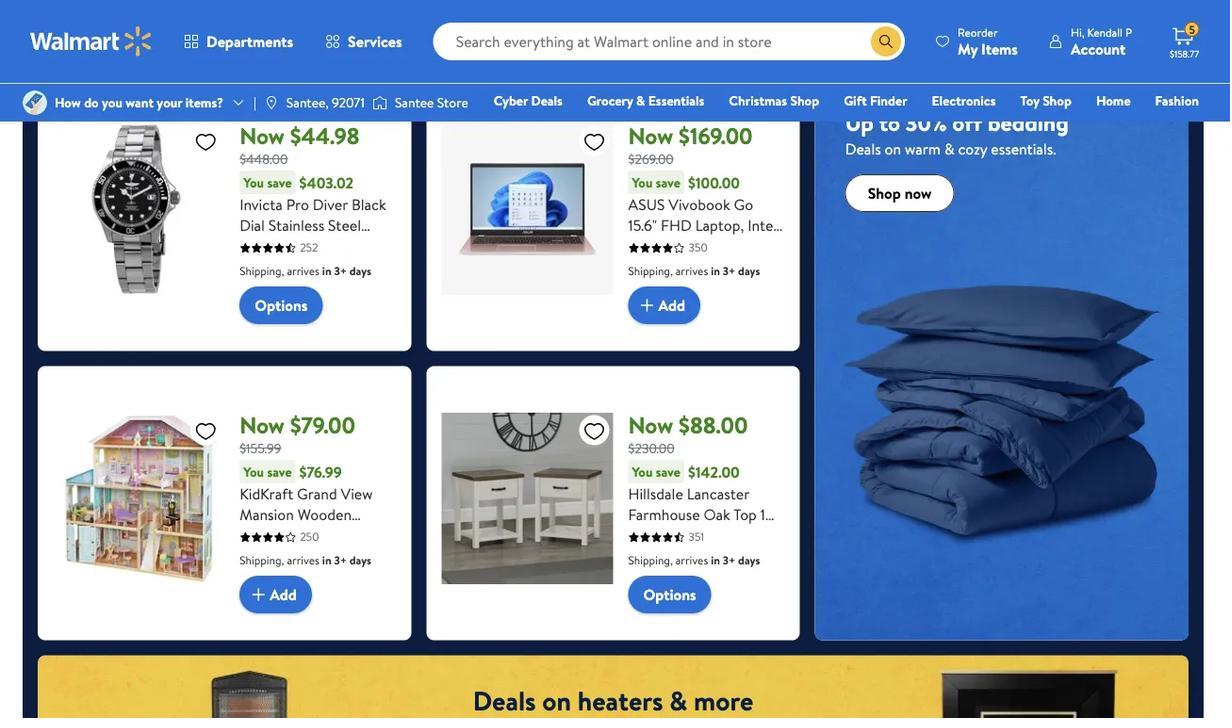 Task type: locate. For each thing, give the bounding box(es) containing it.
options link down the "ivory"
[[629, 576, 712, 614]]

now inside now $169.00 $269.00 you save $100.00 asus vivobook go 15.6" fhd laptop, intel pentium, 4gb, 128gb, win 11 (s mode), office 365 1-yr, pink
[[629, 120, 674, 152]]

1 vertical spatial &
[[945, 139, 955, 159]]

& right grocery
[[637, 91, 646, 110]]

arrives for $169.00
[[676, 263, 709, 279]]

options link down 26970
[[240, 287, 323, 325]]

in inside 'now $44.98' group
[[322, 263, 332, 279]]

now for now $79.00
[[240, 410, 285, 441]]

christmas shop link
[[721, 91, 828, 111]]

pentium,
[[629, 236, 686, 257]]

now up grocery & essentials "link"
[[618, 14, 645, 34]]

options inside 'now $44.98' group
[[255, 295, 308, 316]]

save up kidkraft
[[267, 463, 292, 481]]

1 vertical spatial deals
[[846, 139, 882, 159]]

farmhouse
[[629, 505, 700, 525]]

go
[[734, 194, 754, 215]]

0 vertical spatial options link
[[240, 287, 323, 325]]

$403.02
[[300, 172, 354, 193]]

1 horizontal spatial &
[[945, 139, 955, 159]]

reorder my items
[[958, 24, 1018, 59]]

1 horizontal spatial add button
[[629, 287, 701, 325]]

shipping, arrives in 3+ days for $44.98
[[240, 263, 372, 279]]

0 vertical spatial deals
[[531, 91, 563, 110]]

options link for $44.98
[[240, 287, 323, 325]]

days inside 'now $44.98' group
[[350, 263, 372, 279]]

shop now button
[[567, 9, 660, 39], [846, 175, 955, 212]]

steel
[[328, 215, 361, 236]]

add to favorites list, hillsdale lancaster farmhouse oak top 1 drawer nightstand, set of 2, ivory image
[[583, 419, 606, 443]]

save inside now $44.98 $448.00 you save $403.02 invicta pro diver black dial stainless steel 40mm men's watch 26970
[[267, 173, 292, 192]]

$44.98
[[290, 120, 360, 152]]

0 vertical spatial shop now
[[582, 14, 645, 34]]

now $169.00 group
[[442, 92, 785, 336]]

shipping, down drawer
[[629, 553, 673, 569]]

 image right the |
[[264, 95, 279, 110]]

3+ for now $88.00
[[723, 553, 736, 569]]

now $44.98 $448.00 you save $403.02 invicta pro diver black dial stainless steel 40mm men's watch 26970
[[240, 120, 386, 277]]

up
[[240, 567, 256, 588]]

1 horizontal spatial add to cart image
[[636, 294, 659, 317]]

3+ down nightstand,
[[723, 553, 736, 569]]

add
[[659, 295, 686, 316], [270, 585, 297, 605]]

shipping, arrives in 3+ days for $79.00
[[240, 553, 372, 569]]

&
[[637, 91, 646, 110], [945, 139, 955, 159]]

3+ left office
[[723, 263, 736, 279]]

days down '128gb,'
[[739, 263, 761, 279]]

days down the 34
[[350, 553, 372, 569]]

fhd
[[661, 215, 692, 236]]

options for $88.00
[[644, 585, 697, 606]]

add left pink
[[659, 295, 686, 316]]

days down set
[[739, 553, 761, 569]]

you inside now $88.00 $230.00 you save $142.00 hillsdale lancaster farmhouse oak top 1 drawer nightstand, set of 2, ivory
[[632, 463, 653, 481]]

$169.00
[[679, 120, 753, 152]]

shipping, arrives in 3+ days down 351
[[629, 553, 761, 569]]

now for left shop now button
[[618, 14, 645, 34]]

shipping, arrives in 3+ days inside the now $169.00 group
[[629, 263, 761, 279]]

add to cart image
[[636, 294, 659, 317], [247, 584, 270, 606]]

home link
[[1088, 91, 1140, 111]]

pro
[[286, 194, 309, 215]]

1 horizontal spatial shop now button
[[846, 175, 955, 212]]

deals inside the up to 30% off bedding deals on warm & cozy essentials.
[[846, 139, 882, 159]]

shop right christmas
[[791, 91, 820, 110]]

0 horizontal spatial &
[[637, 91, 646, 110]]

dollhouse
[[240, 525, 305, 546]]

0 horizontal spatial now
[[618, 14, 645, 34]]

now $88.00 $230.00 you save $142.00 hillsdale lancaster farmhouse oak top 1 drawer nightstand, set of 2, ivory
[[629, 410, 781, 567]]

add button down accessories,
[[240, 576, 312, 614]]

office
[[737, 257, 779, 277]]

Search search field
[[433, 23, 905, 60]]

shipping, down 40mm
[[240, 263, 284, 279]]

1 horizontal spatial add
[[659, 295, 686, 316]]

shipping, down pentium,
[[629, 263, 673, 279]]

shop now down on
[[868, 183, 932, 204]]

in for $88.00
[[711, 553, 720, 569]]

1 vertical spatial now
[[905, 183, 932, 204]]

you
[[102, 93, 123, 112]]

 image for santee, 92071
[[264, 95, 279, 110]]

shipping, arrives in 3+ days
[[240, 263, 372, 279], [629, 263, 761, 279], [240, 553, 372, 569], [629, 553, 761, 569]]

diver
[[313, 194, 348, 215]]

0 horizontal spatial options link
[[240, 287, 323, 325]]

0 vertical spatial add
[[659, 295, 686, 316]]

1 horizontal spatial now
[[905, 183, 932, 204]]

0 horizontal spatial deals
[[531, 91, 563, 110]]

shipping, arrives in 3+ days inside 'now $44.98' group
[[240, 263, 372, 279]]

now for now $88.00
[[629, 410, 674, 441]]

arrives down 351
[[676, 553, 709, 569]]

now $79.00 $155.99 you save $76.99 kidkraft grand view mansion wooden dollhouse with 34 accessories, ages 3 and up
[[240, 410, 395, 588]]

departments
[[207, 31, 293, 52]]

$230.00
[[629, 439, 675, 457]]

0 horizontal spatial shop now
[[582, 14, 645, 34]]

save for $44.98
[[267, 173, 292, 192]]

my
[[958, 38, 978, 59]]

do
[[84, 93, 99, 112]]

3+ inside 'now $44.98' group
[[334, 263, 347, 279]]

1 vertical spatial add button
[[240, 576, 312, 614]]

shipping, arrives in 3+ days for $88.00
[[629, 553, 761, 569]]

shipping, down dollhouse on the bottom left of the page
[[240, 553, 284, 569]]

0 horizontal spatial shop now button
[[567, 9, 660, 39]]

account
[[1071, 38, 1126, 59]]

you inside now $79.00 $155.99 you save $76.99 kidkraft grand view mansion wooden dollhouse with 34 accessories, ages 3 and up
[[243, 463, 264, 481]]

1 horizontal spatial  image
[[372, 93, 388, 112]]

mode),
[[687, 257, 733, 277]]

3+ for now $79.00
[[334, 553, 347, 569]]

yr,
[[667, 277, 683, 298]]

0 vertical spatial &
[[637, 91, 646, 110]]

intel
[[748, 215, 777, 236]]

essentials
[[649, 91, 705, 110]]

shop now button up grocery
[[567, 9, 660, 39]]

off
[[953, 107, 983, 139]]

save inside now $169.00 $269.00 you save $100.00 asus vivobook go 15.6" fhd laptop, intel pentium, 4gb, 128gb, win 11 (s mode), office 365 1-yr, pink
[[656, 173, 681, 192]]

in down the men's
[[322, 263, 332, 279]]

with
[[309, 525, 337, 546]]

1 horizontal spatial options
[[644, 585, 697, 606]]

add button down 11
[[629, 287, 701, 325]]

christmas
[[729, 91, 788, 110]]

0 horizontal spatial add
[[270, 585, 297, 605]]

santee store
[[395, 93, 468, 112]]

now inside now $79.00 $155.99 you save $76.99 kidkraft grand view mansion wooden dollhouse with 34 accessories, ages 3 and up
[[240, 410, 285, 441]]

days down watch
[[350, 263, 372, 279]]

shop down on
[[868, 183, 901, 204]]

save inside now $88.00 $230.00 you save $142.00 hillsdale lancaster farmhouse oak top 1 drawer nightstand, set of 2, ivory
[[656, 463, 681, 481]]

now down the |
[[240, 120, 285, 152]]

in down the 4gb,
[[711, 263, 720, 279]]

add button
[[629, 287, 701, 325], [240, 576, 312, 614]]

shipping, inside 'now $44.98' group
[[240, 263, 284, 279]]

shop now up grocery
[[582, 14, 645, 34]]

grand
[[297, 484, 337, 505]]

128gb,
[[727, 236, 773, 257]]

save down $448.00
[[267, 173, 292, 192]]

deals right cyber
[[531, 91, 563, 110]]

add down accessories,
[[270, 585, 297, 605]]

electronics link
[[924, 91, 1005, 111]]

of
[[629, 546, 643, 567]]

shop up grocery
[[582, 14, 615, 34]]

registry
[[982, 118, 1031, 136]]

save up hillsdale
[[656, 463, 681, 481]]

watch
[[328, 236, 369, 257]]

toy
[[1021, 91, 1040, 110]]

1 vertical spatial shop now
[[868, 183, 932, 204]]

you down $155.99
[[243, 463, 264, 481]]

 image
[[372, 93, 388, 112], [264, 95, 279, 110]]

options link
[[240, 287, 323, 325], [629, 576, 712, 614]]

in down nightstand,
[[711, 553, 720, 569]]

save inside now $79.00 $155.99 you save $76.99 kidkraft grand view mansion wooden dollhouse with 34 accessories, ages 3 and up
[[267, 463, 292, 481]]

1 horizontal spatial shop now
[[868, 183, 932, 204]]

top
[[734, 505, 757, 525]]

on
[[885, 139, 902, 159]]

0 vertical spatial shop now button
[[567, 9, 660, 39]]

you inside now $44.98 $448.00 you save $403.02 invicta pro diver black dial stainless steel 40mm men's watch 26970
[[243, 173, 264, 192]]

3+ for now $44.98
[[334, 263, 347, 279]]

0 horizontal spatial add button
[[240, 576, 312, 614]]

arrives down 250
[[287, 553, 320, 569]]

in inside the now $169.00 group
[[711, 263, 720, 279]]

save down '$269.00'
[[656, 173, 681, 192]]

search icon image
[[879, 34, 894, 49]]

home
[[1097, 91, 1131, 110]]

oak
[[704, 505, 731, 525]]

1 vertical spatial add to cart image
[[247, 584, 270, 606]]

deals left on
[[846, 139, 882, 159]]

add inside the now $169.00 group
[[659, 295, 686, 316]]

add button inside the now $169.00 group
[[629, 287, 701, 325]]

you down $230.00
[[632, 463, 653, 481]]

3+ inside the now $169.00 group
[[723, 263, 736, 279]]

days for $79.00
[[350, 553, 372, 569]]

you up asus
[[632, 173, 653, 192]]

deals inside 'link'
[[531, 91, 563, 110]]

3+ left 3
[[334, 553, 347, 569]]

1 horizontal spatial options link
[[629, 576, 712, 614]]

& down auto on the top of the page
[[945, 139, 955, 159]]

shipping, arrives in 3+ days down the 252
[[240, 263, 372, 279]]

shipping, arrives in 3+ days down 250
[[240, 553, 372, 569]]

shop
[[582, 14, 615, 34], [791, 91, 820, 110], [1043, 91, 1072, 110], [868, 183, 901, 204]]

options down the "ivory"
[[644, 585, 697, 606]]

now for now $169.00
[[629, 120, 674, 152]]

0 horizontal spatial add to cart image
[[247, 584, 270, 606]]

0 vertical spatial add to cart image
[[636, 294, 659, 317]]

clear search field text image
[[849, 34, 864, 49]]

1 vertical spatial add
[[270, 585, 297, 605]]

now inside now $88.00 $230.00 you save $142.00 hillsdale lancaster farmhouse oak top 1 drawer nightstand, set of 2, ivory
[[629, 410, 674, 441]]

options for $44.98
[[255, 295, 308, 316]]

you inside now $169.00 $269.00 you save $100.00 asus vivobook go 15.6" fhd laptop, intel pentium, 4gb, 128gb, win 11 (s mode), office 365 1-yr, pink
[[632, 173, 653, 192]]

350
[[689, 240, 708, 256]]

cozy
[[959, 139, 988, 159]]

walmart image
[[30, 26, 153, 57]]

now down warm on the right top of page
[[905, 183, 932, 204]]

bedding
[[988, 107, 1069, 139]]

now down grocery & essentials "link"
[[629, 120, 674, 152]]

shipping, inside the now $169.00 group
[[629, 263, 673, 279]]

0 vertical spatial now
[[618, 14, 645, 34]]

$100.00
[[688, 172, 740, 193]]

arrives down the 252
[[287, 263, 320, 279]]

days for $44.98
[[350, 263, 372, 279]]

save for $169.00
[[656, 173, 681, 192]]

men's
[[287, 236, 324, 257]]

shop now button down on
[[846, 175, 955, 212]]

mansion
[[240, 505, 294, 525]]

vivobook
[[669, 194, 731, 215]]

 image
[[23, 91, 47, 115]]

now
[[618, 14, 645, 34], [905, 183, 932, 204]]

p
[[1126, 24, 1133, 40]]

0 vertical spatial options
[[255, 295, 308, 316]]

shop now for left shop now button
[[582, 14, 645, 34]]

your
[[157, 93, 182, 112]]

$88.00
[[679, 410, 748, 441]]

invicta
[[240, 194, 283, 215]]

add to cart image inside the now $169.00 group
[[636, 294, 659, 317]]

365
[[629, 277, 653, 298]]

in for $79.00
[[322, 553, 332, 569]]

arrives inside the now $169.00 group
[[676, 263, 709, 279]]

now $44.98 group
[[53, 92, 396, 336]]

 image for santee store
[[372, 93, 388, 112]]

santee,
[[287, 93, 329, 112]]

arrives for $44.98
[[287, 263, 320, 279]]

shipping, arrives in 3+ days down '350'
[[629, 263, 761, 279]]

in down with
[[322, 553, 332, 569]]

now $169.00 $269.00 you save $100.00 asus vivobook go 15.6" fhd laptop, intel pentium, 4gb, 128gb, win 11 (s mode), office 365 1-yr, pink
[[629, 120, 779, 298]]

arrives down '350'
[[676, 263, 709, 279]]

now right add to favorites list, kidkraft grand view mansion wooden dollhouse with 34 accessories, ages 3 and up 'icon'
[[240, 410, 285, 441]]

drawer
[[629, 525, 676, 546]]

options link for $88.00
[[629, 576, 712, 614]]

you for now $44.98
[[243, 173, 264, 192]]

santee, 92071
[[287, 93, 365, 112]]

1 vertical spatial options
[[644, 585, 697, 606]]

save
[[267, 173, 292, 192], [656, 173, 681, 192], [267, 463, 292, 481], [656, 463, 681, 481]]

arrives inside 'now $44.98' group
[[287, 263, 320, 279]]

0 vertical spatial add button
[[629, 287, 701, 325]]

one
[[1055, 118, 1083, 136]]

add to cart image down accessories,
[[247, 584, 270, 606]]

black
[[352, 194, 386, 215]]

options link inside 'now $44.98' group
[[240, 287, 323, 325]]

now inside now $44.98 $448.00 you save $403.02 invicta pro diver black dial stainless steel 40mm men's watch 26970
[[240, 120, 285, 152]]

days inside the now $169.00 group
[[739, 263, 761, 279]]

shipping, arrives in 3+ days for $169.00
[[629, 263, 761, 279]]

0 horizontal spatial options
[[255, 295, 308, 316]]

1 horizontal spatial deals
[[846, 139, 882, 159]]

now right add to favorites list, hillsdale lancaster farmhouse oak top 1 drawer nightstand, set of 2, ivory image
[[629, 410, 674, 441]]

you up invicta
[[243, 173, 264, 192]]

nightstand,
[[680, 525, 756, 546]]

0 horizontal spatial  image
[[264, 95, 279, 110]]

 image right 92071
[[372, 93, 388, 112]]

options down 26970
[[255, 295, 308, 316]]

1 vertical spatial options link
[[629, 576, 712, 614]]

arrives
[[287, 263, 320, 279], [676, 263, 709, 279], [287, 553, 320, 569], [676, 553, 709, 569]]

lancaster
[[687, 484, 750, 505]]

5
[[1190, 21, 1196, 37]]

3+ down watch
[[334, 263, 347, 279]]

add to cart image left yr,
[[636, 294, 659, 317]]



Task type: describe. For each thing, give the bounding box(es) containing it.
34
[[340, 525, 358, 546]]

in for $169.00
[[711, 263, 720, 279]]

add to favorites list, asus vivobook go 15.6" fhd laptop, intel pentium, 4gb, 128gb, win 11 (s mode), office 365 1-yr, pink image
[[583, 130, 606, 153]]

& inside "link"
[[637, 91, 646, 110]]

kidkraft
[[240, 484, 294, 505]]

cyber deals
[[494, 91, 563, 110]]

to
[[880, 107, 901, 139]]

departments button
[[168, 19, 309, 64]]

store
[[437, 93, 468, 112]]

up to 30% off bedding deals on warm & cozy essentials.
[[846, 107, 1069, 159]]

finder
[[870, 91, 908, 110]]

26970
[[240, 257, 280, 277]]

days for $88.00
[[739, 553, 761, 569]]

hi,
[[1071, 24, 1085, 40]]

add to favorites list, kidkraft grand view mansion wooden dollhouse with 34 accessories, ages 3 and up image
[[194, 419, 217, 443]]

you for now $169.00
[[632, 173, 653, 192]]

auto link
[[921, 117, 966, 137]]

1-
[[657, 277, 667, 298]]

want
[[126, 93, 154, 112]]

$448.00
[[240, 150, 288, 168]]

save for $88.00
[[656, 463, 681, 481]]

shipping, for now $44.98
[[240, 263, 284, 279]]

fashion auto
[[930, 91, 1200, 136]]

fashion
[[1156, 91, 1200, 110]]

$79.00
[[290, 410, 356, 441]]

shop right toy
[[1043, 91, 1072, 110]]

shipping, for now $79.00
[[240, 553, 284, 569]]

you for now $79.00
[[243, 463, 264, 481]]

accessories,
[[240, 546, 320, 567]]

dial
[[240, 215, 265, 236]]

reorder
[[958, 24, 998, 40]]

warm
[[905, 139, 941, 159]]

items?
[[186, 93, 224, 112]]

shop now for bottommost shop now button
[[868, 183, 932, 204]]

how do you want your items?
[[55, 93, 224, 112]]

save for $79.00
[[267, 463, 292, 481]]

grocery & essentials
[[587, 91, 705, 110]]

debit
[[1087, 118, 1119, 136]]

(s
[[671, 257, 684, 277]]

add button for $169.00
[[629, 287, 701, 325]]

ivory
[[661, 546, 694, 567]]

one debit
[[1055, 118, 1119, 136]]

services button
[[309, 19, 418, 64]]

now for bottommost shop now button
[[905, 183, 932, 204]]

now for now $44.98
[[240, 120, 285, 152]]

add for $79.00
[[270, 585, 297, 605]]

Walmart Site-Wide search field
[[433, 23, 905, 60]]

gift finder
[[844, 91, 908, 110]]

wooden
[[298, 505, 352, 525]]

fashion link
[[1147, 91, 1208, 111]]

$158.77
[[1170, 47, 1200, 60]]

4gb,
[[690, 236, 723, 257]]

you for now $88.00
[[632, 463, 653, 481]]

$76.99
[[300, 462, 342, 482]]

gift
[[844, 91, 867, 110]]

cyber deals link
[[485, 91, 571, 111]]

shipping, for now $88.00
[[629, 553, 673, 569]]

pink
[[686, 277, 714, 298]]

essentials.
[[991, 139, 1057, 159]]

one debit link
[[1047, 117, 1127, 137]]

registry link
[[974, 117, 1039, 137]]

2,
[[646, 546, 658, 567]]

add to cart image for now $79.00
[[247, 584, 270, 606]]

$269.00
[[629, 150, 674, 168]]

services
[[348, 31, 402, 52]]

add to favorites list, invicta pro diver black dial stainless steel 40mm men's watch 26970 image
[[194, 130, 217, 153]]

1 vertical spatial shop now button
[[846, 175, 955, 212]]

gift finder link
[[836, 91, 916, 111]]

grocery & essentials link
[[579, 91, 713, 111]]

walmart+ link
[[1135, 117, 1208, 137]]

hi, kendall p account
[[1071, 24, 1133, 59]]

3+ for now $169.00
[[723, 263, 736, 279]]

351
[[689, 529, 705, 545]]

252
[[300, 240, 318, 256]]

arrives for $79.00
[[287, 553, 320, 569]]

add for $169.00
[[659, 295, 686, 316]]

& inside the up to 30% off bedding deals on warm & cozy essentials.
[[945, 139, 955, 159]]

win
[[629, 257, 654, 277]]

add button for $79.00
[[240, 576, 312, 614]]

arrives for $88.00
[[676, 553, 709, 569]]

laptop,
[[696, 215, 744, 236]]

asus
[[629, 194, 665, 215]]

shop inside 'link'
[[791, 91, 820, 110]]

santee
[[395, 93, 434, 112]]

christmas shop
[[729, 91, 820, 110]]

items
[[982, 38, 1018, 59]]

in for $44.98
[[322, 263, 332, 279]]

electronics
[[932, 91, 996, 110]]

how
[[55, 93, 81, 112]]

ages
[[324, 546, 356, 567]]

shipping, for now $169.00
[[629, 263, 673, 279]]

days for $169.00
[[739, 263, 761, 279]]

cyber
[[494, 91, 528, 110]]

auto
[[930, 118, 958, 136]]

40mm
[[240, 236, 283, 257]]

|
[[254, 93, 256, 112]]

11
[[657, 257, 667, 277]]

hillsdale
[[629, 484, 684, 505]]

and
[[371, 546, 395, 567]]

30%
[[906, 107, 947, 139]]

add to cart image for now $169.00
[[636, 294, 659, 317]]

250
[[300, 529, 319, 545]]

toy shop
[[1021, 91, 1072, 110]]



Task type: vqa. For each thing, say whether or not it's contained in the screenshot.
'Jose'
no



